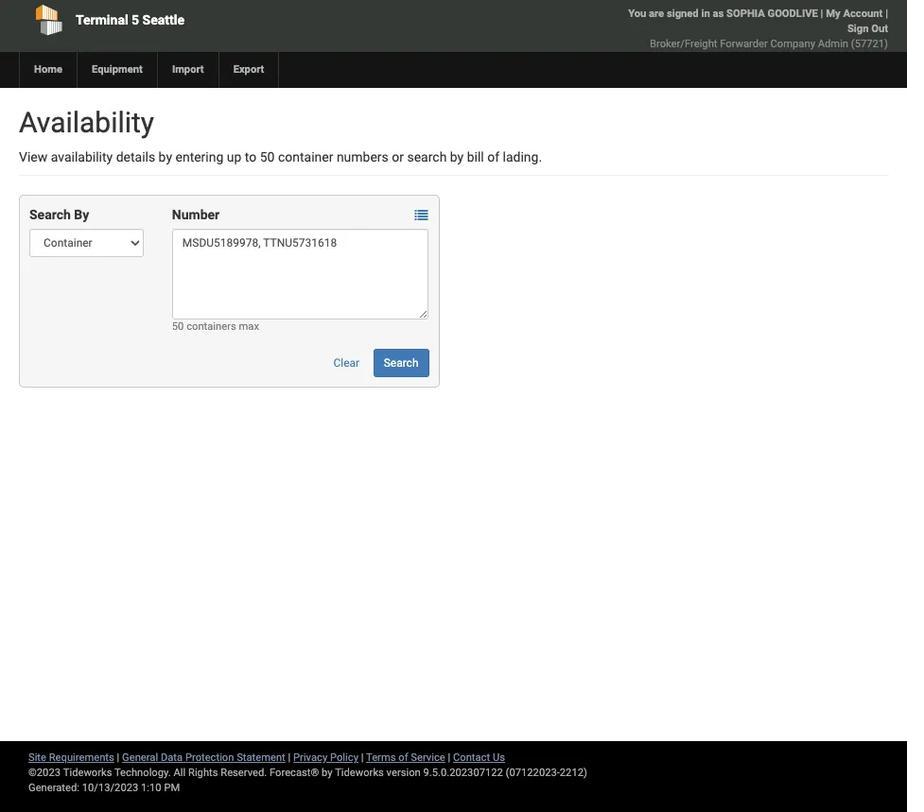 Task type: describe. For each thing, give the bounding box(es) containing it.
seattle
[[142, 12, 184, 27]]

details
[[116, 149, 155, 165]]

2 horizontal spatial by
[[450, 149, 464, 165]]

site requirements link
[[28, 752, 114, 764]]

show list image
[[415, 209, 428, 223]]

0 horizontal spatial by
[[159, 149, 172, 165]]

view availability details by entering up to 50 container numbers or search by bill of lading.
[[19, 149, 542, 165]]

protection
[[185, 752, 234, 764]]

number
[[172, 207, 220, 222]]

| up 9.5.0.202307122
[[448, 752, 450, 764]]

equipment link
[[77, 52, 157, 88]]

out
[[871, 23, 888, 35]]

export link
[[218, 52, 278, 88]]

company
[[771, 38, 815, 50]]

entering
[[175, 149, 224, 165]]

all
[[174, 767, 186, 779]]

site
[[28, 752, 46, 764]]

service
[[411, 752, 445, 764]]

technology.
[[114, 767, 171, 779]]

to
[[245, 149, 257, 165]]

import link
[[157, 52, 218, 88]]

©2023 tideworks
[[28, 767, 112, 779]]

0 vertical spatial 50
[[260, 149, 275, 165]]

terminal 5 seattle
[[76, 12, 184, 27]]

sophia
[[727, 8, 765, 20]]

us
[[493, 752, 505, 764]]

account
[[843, 8, 883, 20]]

10/13/2023
[[82, 782, 138, 795]]

forwarder
[[720, 38, 768, 50]]

by inside site requirements | general data protection statement | privacy policy | terms of service | contact us ©2023 tideworks technology. all rights reserved. forecast® by tideworks version 9.5.0.202307122 (07122023-2212) generated: 10/13/2023 1:10 pm
[[322, 767, 333, 779]]

1:10
[[141, 782, 161, 795]]

search by
[[29, 207, 89, 222]]

export
[[233, 63, 264, 76]]

| left my
[[821, 8, 823, 20]]

max
[[239, 321, 259, 333]]

search button
[[373, 349, 429, 377]]

container
[[278, 149, 333, 165]]

equipment
[[92, 63, 143, 76]]

pm
[[164, 782, 180, 795]]

as
[[713, 8, 724, 20]]

0 vertical spatial of
[[487, 149, 499, 165]]

contact us link
[[453, 752, 505, 764]]

requirements
[[49, 752, 114, 764]]

clear button
[[323, 349, 370, 377]]

data
[[161, 752, 183, 764]]

| up forecast®
[[288, 752, 291, 764]]

terms
[[366, 752, 396, 764]]

availability
[[19, 106, 154, 139]]

reserved.
[[221, 767, 267, 779]]

version
[[386, 767, 421, 779]]

contact
[[453, 752, 490, 764]]

broker/freight
[[650, 38, 717, 50]]



Task type: locate. For each thing, give the bounding box(es) containing it.
tideworks
[[335, 767, 384, 779]]

view
[[19, 149, 48, 165]]

forecast®
[[270, 767, 319, 779]]

terminal 5 seattle link
[[19, 0, 365, 40]]

numbers
[[337, 149, 389, 165]]

0 horizontal spatial of
[[398, 752, 408, 764]]

of
[[487, 149, 499, 165], [398, 752, 408, 764]]

import
[[172, 63, 204, 76]]

by
[[74, 207, 89, 222]]

you are signed in as sophia goodlive | my account | sign out broker/freight forwarder company admin (57721)
[[628, 8, 888, 50]]

| up tideworks
[[361, 752, 364, 764]]

search right the "clear"
[[384, 357, 419, 370]]

search
[[29, 207, 71, 222], [384, 357, 419, 370]]

9.5.0.202307122
[[423, 767, 503, 779]]

| up out
[[886, 8, 888, 20]]

bill
[[467, 149, 484, 165]]

terms of service link
[[366, 752, 445, 764]]

search for search
[[384, 357, 419, 370]]

generated:
[[28, 782, 79, 795]]

1 horizontal spatial 50
[[260, 149, 275, 165]]

privacy
[[293, 752, 327, 764]]

rights
[[188, 767, 218, 779]]

sign
[[847, 23, 869, 35]]

0 horizontal spatial search
[[29, 207, 71, 222]]

5
[[132, 12, 139, 27]]

my account link
[[826, 8, 883, 20]]

1 vertical spatial search
[[384, 357, 419, 370]]

search for search by
[[29, 207, 71, 222]]

1 horizontal spatial search
[[384, 357, 419, 370]]

policy
[[330, 752, 358, 764]]

50 containers max
[[172, 321, 259, 333]]

(57721)
[[851, 38, 888, 50]]

availability
[[51, 149, 113, 165]]

1 horizontal spatial by
[[322, 767, 333, 779]]

up
[[227, 149, 242, 165]]

50
[[260, 149, 275, 165], [172, 321, 184, 333]]

privacy policy link
[[293, 752, 358, 764]]

home link
[[19, 52, 77, 88]]

(07122023-
[[506, 767, 560, 779]]

or
[[392, 149, 404, 165]]

goodlive
[[768, 8, 818, 20]]

you
[[628, 8, 646, 20]]

search
[[407, 149, 447, 165]]

of inside site requirements | general data protection statement | privacy policy | terms of service | contact us ©2023 tideworks technology. all rights reserved. forecast® by tideworks version 9.5.0.202307122 (07122023-2212) generated: 10/13/2023 1:10 pm
[[398, 752, 408, 764]]

1 horizontal spatial of
[[487, 149, 499, 165]]

signed
[[667, 8, 699, 20]]

search inside button
[[384, 357, 419, 370]]

by right "details"
[[159, 149, 172, 165]]

of up version
[[398, 752, 408, 764]]

general data protection statement link
[[122, 752, 285, 764]]

search left by
[[29, 207, 71, 222]]

Number text field
[[172, 229, 429, 320]]

0 horizontal spatial 50
[[172, 321, 184, 333]]

site requirements | general data protection statement | privacy policy | terms of service | contact us ©2023 tideworks technology. all rights reserved. forecast® by tideworks version 9.5.0.202307122 (07122023-2212) generated: 10/13/2023 1:10 pm
[[28, 752, 587, 795]]

50 left containers
[[172, 321, 184, 333]]

admin
[[818, 38, 849, 50]]

|
[[821, 8, 823, 20], [886, 8, 888, 20], [117, 752, 119, 764], [288, 752, 291, 764], [361, 752, 364, 764], [448, 752, 450, 764]]

my
[[826, 8, 841, 20]]

clear
[[333, 357, 360, 370]]

general
[[122, 752, 158, 764]]

by
[[159, 149, 172, 165], [450, 149, 464, 165], [322, 767, 333, 779]]

statement
[[237, 752, 285, 764]]

1 vertical spatial 50
[[172, 321, 184, 333]]

by left bill
[[450, 149, 464, 165]]

lading.
[[503, 149, 542, 165]]

containers
[[187, 321, 236, 333]]

by down privacy policy link in the bottom left of the page
[[322, 767, 333, 779]]

0 vertical spatial search
[[29, 207, 71, 222]]

1 vertical spatial of
[[398, 752, 408, 764]]

terminal
[[76, 12, 128, 27]]

| left general
[[117, 752, 119, 764]]

50 right to
[[260, 149, 275, 165]]

are
[[649, 8, 664, 20]]

2212)
[[560, 767, 587, 779]]

in
[[701, 8, 710, 20]]

of right bill
[[487, 149, 499, 165]]

sign out link
[[847, 23, 888, 35]]

home
[[34, 63, 62, 76]]



Task type: vqa. For each thing, say whether or not it's contained in the screenshot.
'Site Requirements | General Data Protection Statement | Privacy Policy | Terms of Service | Contact Us ©2023 Tideworks Technology. All Rights Reserved. Forecast® by Tideworks version 9.5.0.202307122 (07122023-2212) Generated: 10/13/2023 1:06 PM'
no



